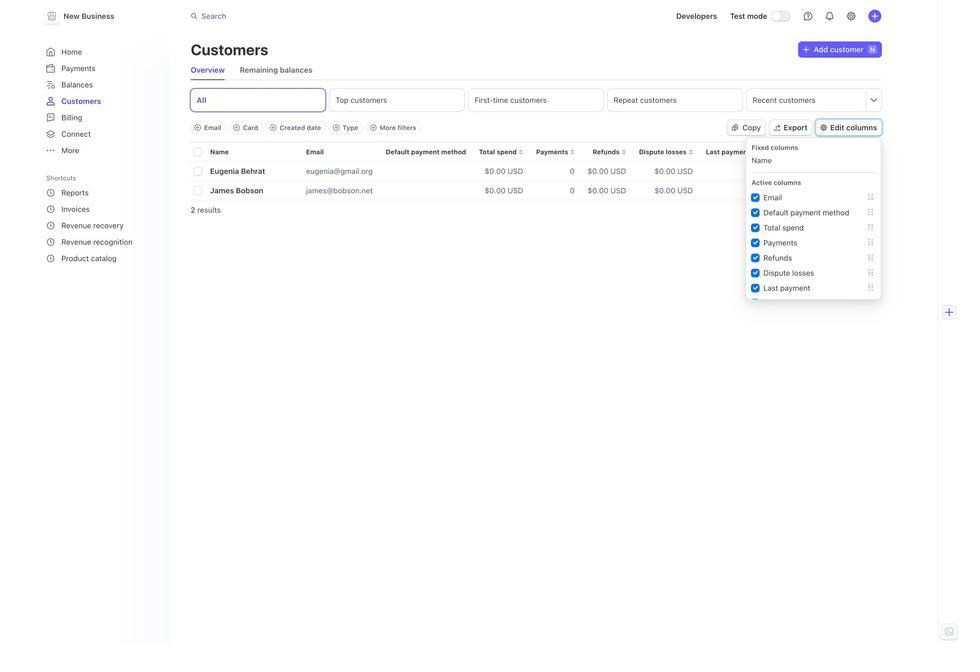Task type: locate. For each thing, give the bounding box(es) containing it.
1 vertical spatial tab list
[[191, 89, 882, 112]]

svg image
[[804, 46, 810, 53]]

0 vertical spatial tab list
[[191, 60, 882, 80]]

shortcuts element
[[42, 171, 163, 267], [42, 184, 163, 267]]

toolbar
[[191, 121, 421, 134]]

svg image
[[732, 125, 739, 131]]

tab list
[[191, 60, 882, 80], [191, 89, 882, 112]]

None checkbox
[[752, 194, 760, 202], [752, 224, 760, 232], [752, 270, 760, 277], [752, 285, 760, 292], [752, 194, 760, 202], [752, 224, 760, 232], [752, 270, 760, 277], [752, 285, 760, 292]]

None checkbox
[[752, 209, 760, 217], [752, 239, 760, 247], [752, 255, 760, 262], [752, 209, 760, 217], [752, 239, 760, 247], [752, 255, 760, 262]]

add more filters image
[[370, 125, 377, 131]]

None search field
[[184, 6, 488, 26]]

1 tab list from the top
[[191, 60, 882, 80]]

add type image
[[333, 125, 340, 131]]

core navigation links element
[[42, 43, 163, 159]]

manage shortcuts image
[[151, 175, 157, 181]]



Task type: vqa. For each thing, say whether or not it's contained in the screenshot.
Help icon
yes



Task type: describe. For each thing, give the bounding box(es) containing it.
help image
[[804, 12, 813, 20]]

add created date image
[[270, 125, 277, 131]]

add email image
[[195, 125, 201, 131]]

2 tab list from the top
[[191, 89, 882, 112]]

2 shortcuts element from the top
[[42, 184, 163, 267]]

Test mode checkbox
[[772, 11, 790, 21]]

Select item checkbox
[[194, 168, 202, 175]]

Select All checkbox
[[194, 148, 202, 156]]

Search text field
[[184, 6, 488, 26]]

open overflow menu image
[[871, 97, 878, 103]]

settings image
[[848, 12, 856, 20]]

1 shortcuts element from the top
[[42, 171, 163, 267]]

Select item checkbox
[[194, 187, 202, 195]]

notifications image
[[826, 12, 835, 20]]

add card image
[[233, 125, 240, 131]]



